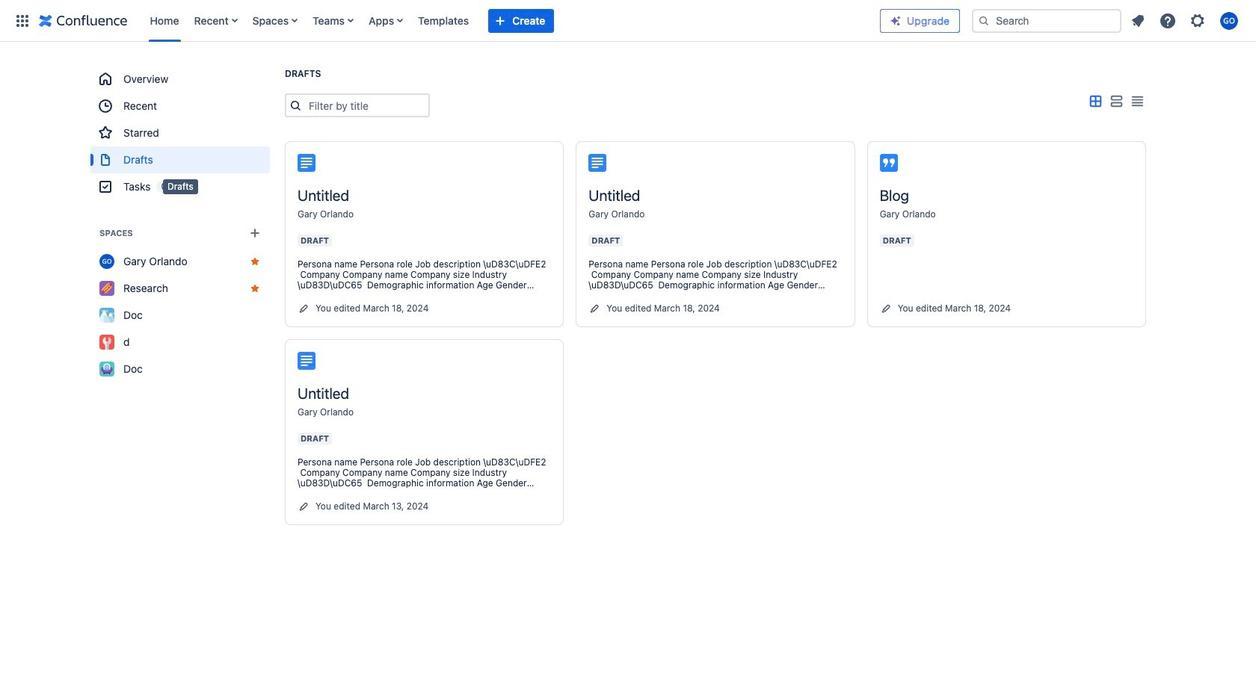 Task type: locate. For each thing, give the bounding box(es) containing it.
global element
[[9, 0, 880, 41]]

0 horizontal spatial list
[[142, 0, 880, 41]]

notification icon image
[[1129, 12, 1147, 30]]

1 horizontal spatial page image
[[589, 154, 607, 172]]

group
[[90, 66, 270, 200]]

0 vertical spatial page image
[[589, 154, 607, 172]]

confluence image
[[39, 12, 127, 30], [39, 12, 127, 30]]

page image
[[589, 154, 607, 172], [298, 352, 316, 370]]

settings icon image
[[1189, 12, 1207, 30]]

list for premium icon
[[1125, 7, 1247, 34]]

1 horizontal spatial list
[[1125, 7, 1247, 34]]

list
[[142, 0, 880, 41], [1125, 7, 1247, 34]]

create a space image
[[246, 224, 264, 242]]

None search field
[[972, 9, 1122, 33]]

banner
[[0, 0, 1256, 42]]

your profile and preferences image
[[1220, 12, 1238, 30]]

blog image
[[880, 154, 898, 172]]

appswitcher icon image
[[13, 12, 31, 30]]

0 horizontal spatial page image
[[298, 352, 316, 370]]



Task type: describe. For each thing, give the bounding box(es) containing it.
unstar this space image
[[249, 256, 261, 268]]

Filter by title field
[[304, 95, 428, 116]]

unstar this space image
[[249, 283, 261, 295]]

Search field
[[972, 9, 1122, 33]]

1 vertical spatial page image
[[298, 352, 316, 370]]

list image
[[1107, 92, 1125, 110]]

cards image
[[1086, 92, 1104, 110]]

list for appswitcher icon
[[142, 0, 880, 41]]

help icon image
[[1159, 12, 1177, 30]]

page image
[[298, 154, 316, 172]]

premium image
[[890, 15, 902, 27]]

search image
[[978, 15, 990, 27]]

compact list image
[[1128, 92, 1146, 110]]



Task type: vqa. For each thing, say whether or not it's contained in the screenshot.
banner
yes



